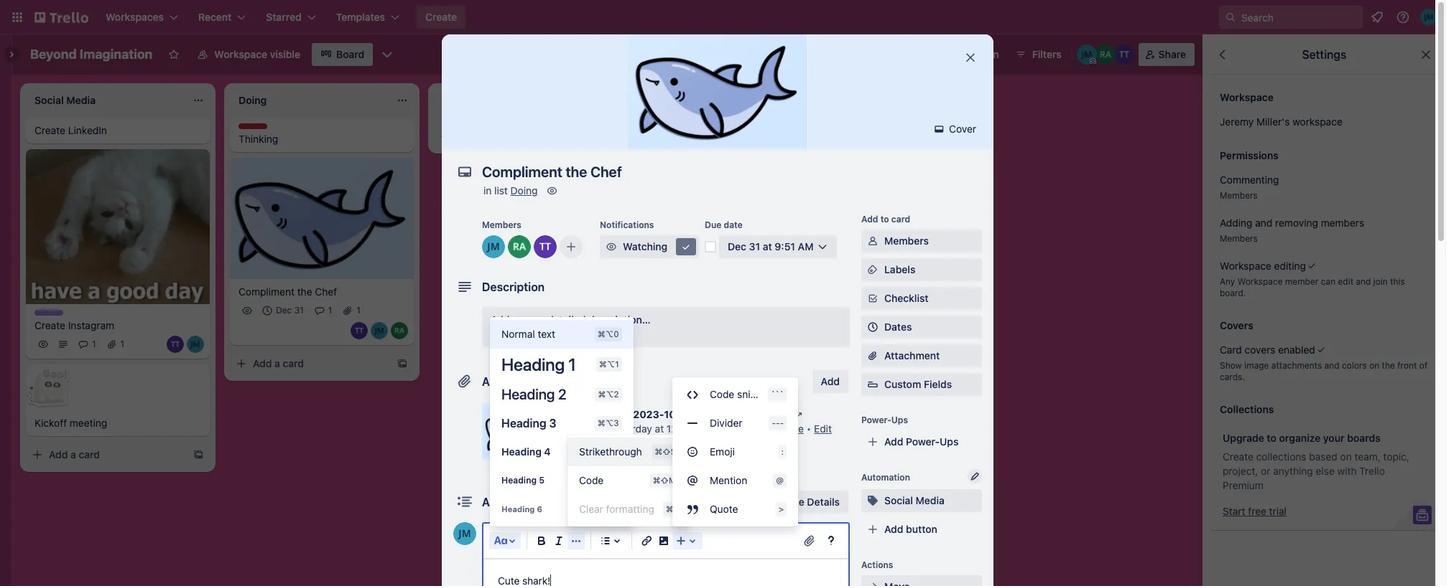Task type: vqa. For each thing, say whether or not it's contained in the screenshot.
top card
yes



Task type: describe. For each thing, give the bounding box(es) containing it.
to for card
[[881, 214, 889, 225]]

add another list button
[[632, 83, 828, 115]]

heading 5
[[501, 476, 545, 486]]

share
[[1159, 48, 1186, 60]]

a for create from template… icon
[[275, 358, 280, 370]]

sm image
[[574, 443, 588, 457]]

any
[[1220, 277, 1235, 287]]

sm image inside automation button
[[924, 43, 944, 63]]

ups inside button
[[894, 48, 913, 60]]

0 vertical spatial jeremy miller (jeremymiller198) image
[[1420, 9, 1438, 26]]

share button
[[1139, 43, 1195, 66]]

cover
[[946, 123, 976, 135]]

your
[[1323, 433, 1345, 445]]

bold ⌘b image
[[533, 533, 550, 550]]

workspace for workspace
[[1220, 91, 1274, 103]]

more formatting image
[[568, 533, 585, 550]]

edit
[[1338, 277, 1354, 287]]

thinking link
[[239, 132, 405, 147]]

open information menu image
[[1396, 10, 1410, 24]]

with
[[1338, 466, 1357, 478]]

dec 31 at 9:51 am button
[[719, 236, 837, 259]]

pm
[[694, 423, 709, 435]]

add up members link
[[861, 214, 878, 225]]

to for organize
[[1267, 433, 1277, 445]]

30
[[681, 409, 694, 421]]

31 for dec 31
[[294, 305, 304, 316]]

open help dialog image
[[823, 533, 840, 550]]

add a card for create from template… image
[[49, 449, 100, 462]]

workspace
[[1293, 116, 1343, 128]]

create for create
[[425, 11, 457, 23]]

chef
[[315, 286, 337, 298]]

workspace visible
[[214, 48, 300, 60]]

topic,
[[1384, 451, 1410, 463]]

beyond
[[30, 47, 77, 62]]

add button
[[884, 524, 937, 536]]

hide details link
[[774, 491, 849, 514]]

create instagram link
[[34, 319, 201, 334]]

2 horizontal spatial terry turtle (terryturtle) image
[[1114, 45, 1134, 65]]

trello
[[1360, 466, 1385, 478]]

⌘⌥2
[[598, 390, 619, 399]]

workspace editing
[[1220, 260, 1306, 272]]

Mark due date as complete checkbox
[[705, 241, 716, 253]]

color: bold red, title: "thoughts" element
[[239, 124, 278, 134]]

project,
[[1223, 466, 1258, 478]]

doing
[[511, 185, 538, 197]]

thoughts thinking
[[239, 124, 278, 145]]

2 vertical spatial power-
[[906, 436, 940, 448]]

add down custom
[[884, 436, 903, 448]]

jeremy miller (jeremymiller198) image left ruby anderson (rubyanderson7) image on the left of the page
[[371, 322, 388, 340]]

miller's
[[1257, 116, 1290, 128]]

search image
[[1225, 11, 1236, 23]]

heading 1 group
[[490, 320, 633, 524]]

cards.
[[1220, 372, 1245, 383]]

removing
[[1275, 217, 1318, 229]]

heading for heading 4
[[501, 446, 542, 458]]

show
[[1220, 361, 1242, 371]]

heading 6
[[501, 505, 542, 514]]

1 vertical spatial list
[[494, 185, 508, 197]]

2 vertical spatial terry turtle (terryturtle) image
[[351, 322, 368, 340]]

team,
[[1355, 451, 1381, 463]]

@
[[776, 476, 784, 486]]

members inside the adding and removing members members
[[1220, 234, 1258, 244]]

social media
[[884, 495, 945, 507]]

⌘⌥3
[[598, 419, 619, 428]]

date
[[724, 220, 743, 231]]

jeremy miller (jeremymiller198) image right the filters
[[1077, 45, 1097, 65]]

ruby anderson (rubyanderson7) image
[[391, 322, 408, 340]]

link image
[[638, 533, 655, 550]]

at for 9:51
[[763, 241, 772, 253]]

labels
[[884, 264, 916, 276]]

4
[[544, 446, 551, 458]]

checklist
[[884, 292, 929, 305]]

⌘⌥6
[[598, 505, 619, 514]]

boards
[[1347, 433, 1381, 445]]

emoji image
[[684, 444, 701, 461]]

sm image inside labels link
[[866, 263, 880, 277]]

on inside show image attachments and colors on the front of cards.
[[1370, 361, 1380, 371]]

heading 2
[[501, 387, 566, 403]]

primary element
[[0, 0, 1446, 34]]

strikethrough
[[579, 446, 642, 458]]

emoji
[[710, 446, 735, 458]]

⌘⌥1
[[599, 360, 619, 369]]

star or unstar board image
[[168, 49, 180, 60]]

start free trial button
[[1223, 505, 1287, 519]]

show image attachments and colors on the front of cards.
[[1220, 361, 1428, 383]]

and inside the adding and removing members members
[[1255, 217, 1273, 229]]

thinking
[[239, 133, 278, 145]]

```
[[771, 390, 784, 399]]

2 - from the left
[[776, 419, 780, 428]]

2 horizontal spatial card
[[892, 214, 910, 225]]

jeremy miller's workspace
[[1220, 116, 1343, 128]]

description
[[482, 281, 545, 294]]

create instagram
[[34, 320, 114, 332]]

members link
[[861, 230, 982, 253]]

2 vertical spatial ups
[[940, 436, 959, 448]]

permissions
[[1220, 149, 1279, 162]]

normal
[[501, 328, 535, 341]]

jeremy
[[1220, 116, 1254, 128]]

compliment
[[239, 286, 295, 298]]

heading for heading 6
[[501, 505, 535, 514]]

watching
[[623, 241, 668, 253]]

members down in list doing on the top left of the page
[[482, 220, 522, 231]]

image
[[1245, 361, 1269, 371]]

jeremy miller (jeremymiller198) image up description
[[482, 236, 505, 259]]

add a card for create from template… icon
[[253, 358, 304, 370]]

delete
[[774, 423, 804, 435]]

colors
[[1342, 361, 1367, 371]]

1 horizontal spatial terry turtle (terryturtle) image
[[534, 236, 557, 259]]

>
[[779, 505, 784, 514]]

upgrade
[[1223, 433, 1264, 445]]

6
[[537, 505, 542, 514]]

automation inside button
[[944, 48, 999, 60]]

⌘\
[[666, 505, 676, 514]]

1 - from the left
[[772, 419, 776, 428]]

comment
[[719, 423, 764, 435]]

1 vertical spatial ups
[[891, 415, 908, 426]]

attach and insert link image
[[803, 535, 817, 549]]

3 - from the left
[[780, 419, 784, 428]]

lists image
[[597, 533, 614, 550]]

visible
[[270, 48, 300, 60]]

can
[[1321, 277, 1336, 287]]

covers
[[1220, 320, 1254, 332]]

⌘⌥5
[[598, 476, 619, 486]]

mention image
[[684, 473, 701, 490]]

heading 3
[[501, 417, 556, 430]]

sm image inside cover link
[[932, 122, 946, 137]]

add a card button for create from template… icon
[[230, 353, 391, 376]]

jeremy miller (jeremymiller198) image right terry turtle (terryturtle) image on the left
[[187, 337, 204, 354]]

the inside compliment the chef link
[[297, 286, 312, 298]]

heading 4
[[501, 446, 551, 458]]

covers
[[1245, 344, 1276, 356]]

5
[[539, 476, 545, 486]]

workspace for workspace editing
[[1220, 260, 1272, 272]]

⌘⌥4
[[598, 448, 619, 457]]

31 for dec 31 at 9:51 am
[[749, 241, 760, 253]]

any workspace member can edit and join this board.
[[1220, 277, 1405, 299]]

add power-ups
[[884, 436, 959, 448]]

⌘⇧s
[[655, 448, 676, 457]]

remove cover link
[[574, 443, 657, 457]]

meeting
[[70, 418, 107, 430]]

fields
[[924, 379, 952, 391]]

join
[[1374, 277, 1388, 287]]

remove
[[591, 443, 628, 456]]



Task type: locate. For each thing, give the bounding box(es) containing it.
heading left 5
[[501, 476, 537, 486]]

1 horizontal spatial list
[[719, 93, 733, 105]]

0 vertical spatial power-
[[860, 48, 894, 60]]

Dec 31 checkbox
[[259, 302, 308, 320]]

31 left 9:51
[[749, 241, 760, 253]]

1 vertical spatial add a card
[[49, 449, 100, 462]]

ruby anderson (rubyanderson7) image
[[1095, 45, 1116, 65], [508, 236, 531, 259]]

instagram
[[68, 320, 114, 332]]

at down 2023-
[[655, 423, 664, 435]]

on right colors
[[1370, 361, 1380, 371]]

menu containing code snippet
[[672, 381, 798, 524]]

add members to card image
[[565, 240, 577, 254]]

None text field
[[475, 160, 949, 185]]

1 down compliment the chef link
[[357, 305, 361, 316]]

31 inside dec 31 option
[[294, 305, 304, 316]]

dec 31
[[276, 305, 304, 316]]

at right 30
[[697, 409, 706, 421]]

organize
[[1279, 433, 1321, 445]]

this
[[1390, 277, 1405, 287]]

1 left ⌘⌥1
[[568, 355, 576, 375]]

dec down date on the right of the page
[[728, 241, 746, 253]]

2 horizontal spatial and
[[1356, 277, 1371, 287]]

3 heading from the top
[[501, 417, 546, 430]]

to up members link
[[881, 214, 889, 225]]

cover link
[[928, 118, 985, 141]]

activity
[[482, 496, 523, 509]]

media
[[916, 495, 945, 507]]

0 vertical spatial at
[[763, 241, 772, 253]]

1 vertical spatial add a card button
[[26, 444, 187, 467]]

heading up the heading 3
[[501, 387, 555, 403]]

0 horizontal spatial list
[[494, 185, 508, 197]]

0 horizontal spatial code
[[579, 475, 604, 487]]

anything
[[1273, 466, 1313, 478]]

to up collections
[[1267, 433, 1277, 445]]

12:51
[[667, 423, 691, 435]]

1 vertical spatial automation
[[861, 473, 910, 484]]

card covers enabled
[[1220, 344, 1315, 356]]

start
[[1223, 506, 1246, 518]]

power-ups
[[860, 48, 913, 60], [861, 415, 908, 426]]

1 heading from the top
[[501, 355, 565, 375]]

list inside button
[[719, 93, 733, 105]]

linkedin
[[68, 124, 107, 137]]

0 horizontal spatial and
[[1255, 217, 1273, 229]]

sm image inside members link
[[866, 234, 880, 249]]

1 horizontal spatial a
[[275, 358, 280, 370]]

2 vertical spatial and
[[1325, 361, 1340, 371]]

a inside add a more detailed description… 'link'
[[512, 314, 518, 326]]

am
[[798, 241, 814, 253]]

2 vertical spatial at
[[655, 423, 664, 435]]

collections
[[1256, 451, 1307, 463]]

ups
[[894, 48, 913, 60], [891, 415, 908, 426], [940, 436, 959, 448]]

1 vertical spatial and
[[1356, 277, 1371, 287]]

2 heading from the top
[[501, 387, 555, 403]]

add
[[658, 93, 677, 105], [861, 214, 878, 225], [491, 314, 510, 326], [253, 358, 272, 370], [821, 376, 840, 388], [884, 436, 903, 448], [49, 449, 68, 462], [884, 524, 903, 536]]

heading for heading 3
[[501, 417, 546, 430]]

add power-ups link
[[861, 431, 982, 454]]

0 vertical spatial the
[[297, 286, 312, 298]]

workspace for workspace visible
[[214, 48, 267, 60]]

card down dec 31
[[283, 358, 304, 370]]

31 down compliment the chef
[[294, 305, 304, 316]]

and left colors
[[1325, 361, 1340, 371]]

card for create from template… icon
[[283, 358, 304, 370]]

sm image
[[924, 43, 944, 63], [932, 122, 946, 137], [545, 184, 559, 198], [866, 234, 880, 249], [604, 240, 619, 254], [679, 240, 693, 254], [866, 263, 880, 277], [866, 292, 880, 306], [792, 408, 807, 422], [866, 494, 880, 509], [866, 581, 880, 587]]

1 horizontal spatial code
[[710, 389, 734, 401]]

6 heading from the top
[[501, 505, 535, 514]]

enabled
[[1278, 344, 1315, 356]]

mention
[[710, 475, 747, 487]]

0 notifications image
[[1369, 9, 1386, 26]]

add a more detailed description…
[[491, 314, 651, 326]]

social media button
[[861, 490, 982, 513]]

1 horizontal spatial 31
[[749, 241, 760, 253]]

add button button
[[861, 519, 982, 542]]

10-
[[664, 409, 681, 421]]

and
[[1255, 217, 1273, 229], [1356, 277, 1371, 287], [1325, 361, 1340, 371]]

a down dec 31 option
[[275, 358, 280, 370]]

add inside 'link'
[[491, 314, 510, 326]]

0 vertical spatial power-ups
[[860, 48, 913, 60]]

1 vertical spatial a
[[275, 358, 280, 370]]

add a card button down kickoff meeting link
[[26, 444, 187, 467]]

1 vertical spatial power-
[[861, 415, 891, 426]]

ups up add power-ups
[[891, 415, 908, 426]]

on
[[1370, 361, 1380, 371], [1340, 451, 1352, 463]]

remove cover
[[591, 443, 657, 456]]

attachments
[[1272, 361, 1322, 371]]

0 horizontal spatial card
[[79, 449, 100, 462]]

2 horizontal spatial at
[[763, 241, 772, 253]]

0 horizontal spatial at
[[655, 423, 664, 435]]

0 vertical spatial 31
[[749, 241, 760, 253]]

code snippet image
[[684, 387, 701, 404]]

workspace
[[214, 48, 267, 60], [1220, 91, 1274, 103], [1220, 260, 1272, 272], [1238, 277, 1283, 287]]

workspace left visible
[[214, 48, 267, 60]]

more
[[521, 314, 545, 326]]

1 horizontal spatial ruby anderson (rubyanderson7) image
[[1095, 45, 1116, 65]]

Search field
[[1236, 6, 1362, 28]]

workspace visible button
[[189, 43, 309, 66]]

quote image
[[684, 501, 701, 519]]

1 vertical spatial code
[[579, 475, 604, 487]]

card for create from template… image
[[79, 449, 100, 462]]

create from template… image
[[397, 358, 408, 370]]

italic ⌘i image
[[550, 533, 568, 550]]

add a card button down dec 31
[[230, 353, 391, 376]]

start free trial
[[1223, 506, 1287, 518]]

create inside upgrade to organize your boards create collections based on team, topic, project, or anything else with trello premium
[[1223, 451, 1254, 463]]

1 vertical spatial card
[[283, 358, 304, 370]]

doing link
[[511, 185, 538, 197]]

heading left 6
[[501, 505, 535, 514]]

ups left automation button
[[894, 48, 913, 60]]

upgrade to organize your boards create collections based on team, topic, project, or anything else with trello premium
[[1223, 433, 1410, 492]]

customize views image
[[380, 47, 395, 62]]

heading for heading 5
[[501, 476, 537, 486]]

5 heading from the top
[[501, 476, 537, 486]]

members down commenting
[[1220, 190, 1258, 201]]

0 vertical spatial dec
[[728, 241, 746, 253]]

code for code
[[579, 475, 604, 487]]

2023-
[[633, 409, 664, 421]]

0 vertical spatial list
[[719, 93, 733, 105]]

image image
[[655, 533, 672, 550]]

ups down "fields"
[[940, 436, 959, 448]]

add left another
[[658, 93, 677, 105]]

1 down the create instagram link
[[120, 339, 124, 350]]

0 vertical spatial on
[[1370, 361, 1380, 371]]

group
[[568, 438, 691, 524]]

1 vertical spatial dec
[[276, 305, 292, 316]]

menu inside editor toolbar toolbar
[[672, 381, 798, 524]]

0 vertical spatial add a card
[[253, 358, 304, 370]]

dec inside option
[[276, 305, 292, 316]]

4 heading from the top
[[501, 446, 542, 458]]

1 vertical spatial 31
[[294, 305, 304, 316]]

create for create instagram
[[34, 320, 65, 332]]

1 horizontal spatial add a card button
[[230, 353, 391, 376]]

0 horizontal spatial jeremy miller (jeremymiller198) image
[[453, 523, 476, 546]]

add another list
[[658, 93, 733, 105]]

0 vertical spatial add a card button
[[230, 353, 391, 376]]

ruby anderson (rubyanderson7) image right the filters
[[1095, 45, 1116, 65]]

power-ups inside button
[[860, 48, 913, 60]]

1 horizontal spatial to
[[1267, 433, 1277, 445]]

and inside show image attachments and colors on the front of cards.
[[1325, 361, 1340, 371]]

1 horizontal spatial and
[[1325, 361, 1340, 371]]

divider
[[710, 417, 743, 430]]

1 horizontal spatial on
[[1370, 361, 1380, 371]]

code for code snippet ```
[[710, 389, 734, 401]]

adding and removing members members
[[1220, 217, 1365, 244]]

code up 11.12.52
[[710, 389, 734, 401]]

workspace inside button
[[214, 48, 267, 60]]

else
[[1316, 466, 1335, 478]]

card down meeting
[[79, 449, 100, 462]]

a for create from template… image
[[70, 449, 76, 462]]

0 horizontal spatial dec
[[276, 305, 292, 316]]

dec 31 at 9:51 am
[[728, 241, 814, 253]]

create for create linkedin
[[34, 124, 65, 137]]

add up edit "link" at the right bottom of the page
[[821, 376, 840, 388]]

0 horizontal spatial 31
[[294, 305, 304, 316]]

thoughts
[[239, 124, 278, 134]]

actions
[[861, 560, 893, 571]]

add up normal
[[491, 314, 510, 326]]

dec
[[728, 241, 746, 253], [276, 305, 292, 316]]

imagination
[[80, 47, 153, 62]]

and right the adding
[[1255, 217, 1273, 229]]

1 horizontal spatial automation
[[944, 48, 999, 60]]

add down dec 31 option
[[253, 358, 272, 370]]

and inside any workspace member can edit and join this board.
[[1356, 277, 1371, 287]]

1 horizontal spatial at
[[697, 409, 706, 421]]

dates
[[884, 321, 912, 333]]

adding
[[1220, 217, 1253, 229]]

1 horizontal spatial add a card
[[253, 358, 304, 370]]

at for 12:51
[[655, 423, 664, 435]]

2 vertical spatial card
[[79, 449, 100, 462]]

dec down compliment the chef
[[276, 305, 292, 316]]

jeremy miller (jeremymiller198) image
[[1077, 45, 1097, 65], [482, 236, 505, 259], [371, 322, 388, 340], [187, 337, 204, 354]]

1 down instagram
[[92, 339, 96, 350]]

kickoff meeting
[[34, 418, 107, 430]]

31 inside dec 31 at 9:51 am button
[[749, 241, 760, 253]]

dec inside button
[[728, 241, 746, 253]]

1 vertical spatial to
[[1267, 433, 1277, 445]]

sm image inside "social media" button
[[866, 494, 880, 509]]

add down kickoff
[[49, 449, 68, 462]]

1 horizontal spatial jeremy miller (jeremymiller198) image
[[1420, 9, 1438, 26]]

---
[[772, 419, 784, 428]]

back to home image
[[34, 6, 88, 29]]

the inside show image attachments and colors on the front of cards.
[[1382, 361, 1395, 371]]

normal text
[[501, 328, 555, 341]]

members inside commenting members
[[1220, 190, 1258, 201]]

yesterday
[[607, 423, 652, 435]]

2 horizontal spatial a
[[512, 314, 518, 326]]

0 horizontal spatial a
[[70, 449, 76, 462]]

0 horizontal spatial on
[[1340, 451, 1352, 463]]

jeremy miller's workspace link
[[1211, 109, 1438, 135]]

workspace up any
[[1220, 260, 1272, 272]]

0 vertical spatial a
[[512, 314, 518, 326]]

editor toolbar toolbar
[[489, 318, 843, 553]]

editing
[[1274, 260, 1306, 272]]

2
[[558, 387, 566, 403]]

1 inside group
[[568, 355, 576, 375]]

members down the adding
[[1220, 234, 1258, 244]]

1 vertical spatial on
[[1340, 451, 1352, 463]]

0 horizontal spatial automation
[[861, 473, 910, 484]]

a up normal
[[512, 314, 518, 326]]

1 vertical spatial power-ups
[[861, 415, 908, 426]]

divider image
[[684, 415, 701, 433]]

jeremy miller (jeremymiller198) image right open information menu image
[[1420, 9, 1438, 26]]

screenshot
[[574, 409, 631, 421]]

add a card
[[253, 358, 304, 370], [49, 449, 100, 462]]

automation
[[944, 48, 999, 60], [861, 473, 910, 484]]

the
[[297, 286, 312, 298], [1382, 361, 1395, 371]]

the left front
[[1382, 361, 1395, 371]]

menu
[[672, 381, 798, 524]]

0 vertical spatial and
[[1255, 217, 1273, 229]]

1 horizontal spatial the
[[1382, 361, 1395, 371]]

0 vertical spatial card
[[892, 214, 910, 225]]

1 horizontal spatial dec
[[728, 241, 746, 253]]

color: purple, title: none image
[[34, 311, 63, 316]]

0 vertical spatial ruby anderson (rubyanderson7) image
[[1095, 45, 1116, 65]]

heading up heading 4
[[501, 417, 546, 430]]

0 horizontal spatial add a card
[[49, 449, 100, 462]]

at
[[763, 241, 772, 253], [697, 409, 706, 421], [655, 423, 664, 435]]

0 horizontal spatial to
[[881, 214, 889, 225]]

dec for dec 31 at 9:51 am
[[728, 241, 746, 253]]

add a card button for create from template… image
[[26, 444, 187, 467]]

terry turtle (terryturtle) image
[[1114, 45, 1134, 65], [534, 236, 557, 259], [351, 322, 368, 340]]

0 horizontal spatial ruby anderson (rubyanderson7) image
[[508, 236, 531, 259]]

0 vertical spatial automation
[[944, 48, 999, 60]]

text styles image
[[492, 533, 509, 550]]

attachment
[[884, 350, 940, 362]]

on inside upgrade to organize your boards create collections based on team, topic, project, or anything else with trello premium
[[1340, 451, 1352, 463]]

power- inside button
[[860, 48, 894, 60]]

0 vertical spatial ups
[[894, 48, 913, 60]]

terry turtle (terryturtle) image
[[167, 337, 184, 354]]

1 vertical spatial at
[[697, 409, 706, 421]]

premium
[[1223, 480, 1264, 492]]

0 vertical spatial code
[[710, 389, 734, 401]]

add left button
[[884, 524, 903, 536]]

jeremy miller (jeremymiller198) image left text styles icon
[[453, 523, 476, 546]]

0 vertical spatial to
[[881, 214, 889, 225]]

power-ups button
[[831, 43, 921, 66]]

heading up attachments
[[501, 355, 565, 375]]

heading left 4
[[501, 446, 542, 458]]

0 horizontal spatial add a card button
[[26, 444, 187, 467]]

members up labels
[[884, 235, 929, 247]]

0 vertical spatial terry turtle (terryturtle) image
[[1114, 45, 1134, 65]]

1 horizontal spatial card
[[283, 358, 304, 370]]

detailed
[[548, 314, 586, 326]]

0 horizontal spatial the
[[297, 286, 312, 298]]

terry turtle (terryturtle) image left share button
[[1114, 45, 1134, 65]]

Board name text field
[[23, 43, 160, 66]]

at inside button
[[763, 241, 772, 253]]

sm image inside checklist link
[[866, 292, 880, 306]]

2 vertical spatial a
[[70, 449, 76, 462]]

list right in
[[494, 185, 508, 197]]

terry turtle (terryturtle) image left ruby anderson (rubyanderson7) image on the left of the page
[[351, 322, 368, 340]]

to inside upgrade to organize your boards create collections based on team, topic, project, or anything else with trello premium
[[1267, 433, 1277, 445]]

beyond imagination
[[30, 47, 153, 62]]

code up 'clear'
[[579, 475, 604, 487]]

Main content area, start typing to enter text. text field
[[498, 573, 834, 587]]

on up the with
[[1340, 451, 1352, 463]]

group containing strikethrough
[[568, 438, 691, 524]]

added yesterday at 12:51 pm
[[574, 423, 709, 435]]

heading for heading 1
[[501, 355, 565, 375]]

another
[[680, 93, 717, 105]]

hide details
[[783, 496, 840, 509]]

add a card down dec 31 option
[[253, 358, 304, 370]]

1 vertical spatial jeremy miller (jeremymiller198) image
[[453, 523, 476, 546]]

and left join
[[1356, 277, 1371, 287]]

formatting
[[606, 504, 654, 516]]

workspace inside any workspace member can edit and join this board.
[[1238, 277, 1283, 287]]

add a card down kickoff meeting
[[49, 449, 100, 462]]

edit link
[[814, 423, 832, 435]]

1 vertical spatial the
[[1382, 361, 1395, 371]]

jeremy miller (jeremymiller198) image
[[1420, 9, 1438, 26], [453, 523, 476, 546]]

1 down chef
[[328, 305, 332, 316]]

automation left filters button
[[944, 48, 999, 60]]

ruby anderson (rubyanderson7) image up description
[[508, 236, 531, 259]]

at left 9:51
[[763, 241, 772, 253]]

custom
[[884, 379, 921, 391]]

1 vertical spatial terry turtle (terryturtle) image
[[534, 236, 557, 259]]

a down kickoff meeting
[[70, 449, 76, 462]]

power-
[[860, 48, 894, 60], [861, 415, 891, 426], [906, 436, 940, 448]]

workspace down workspace editing
[[1238, 277, 1283, 287]]

create from template… image
[[193, 450, 204, 462]]

collections
[[1220, 404, 1274, 416]]

workspace up the jeremy
[[1220, 91, 1274, 103]]

screenshot 2023-10-30 at 11.12.52 am.png
[[574, 409, 790, 421]]

the left chef
[[297, 286, 312, 298]]

filters button
[[1011, 43, 1066, 66]]

list right another
[[719, 93, 733, 105]]

due date
[[705, 220, 743, 231]]

to
[[881, 214, 889, 225], [1267, 433, 1277, 445]]

0 horizontal spatial terry turtle (terryturtle) image
[[351, 322, 368, 340]]

dec for dec 31
[[276, 305, 292, 316]]

1 vertical spatial ruby anderson (rubyanderson7) image
[[508, 236, 531, 259]]

create inside button
[[425, 11, 457, 23]]

automation up the social
[[861, 473, 910, 484]]

heading for heading 2
[[501, 387, 555, 403]]

add button
[[812, 371, 849, 394]]

terry turtle (terryturtle) image left the add members to card "icon"
[[534, 236, 557, 259]]

card up members link
[[892, 214, 910, 225]]



